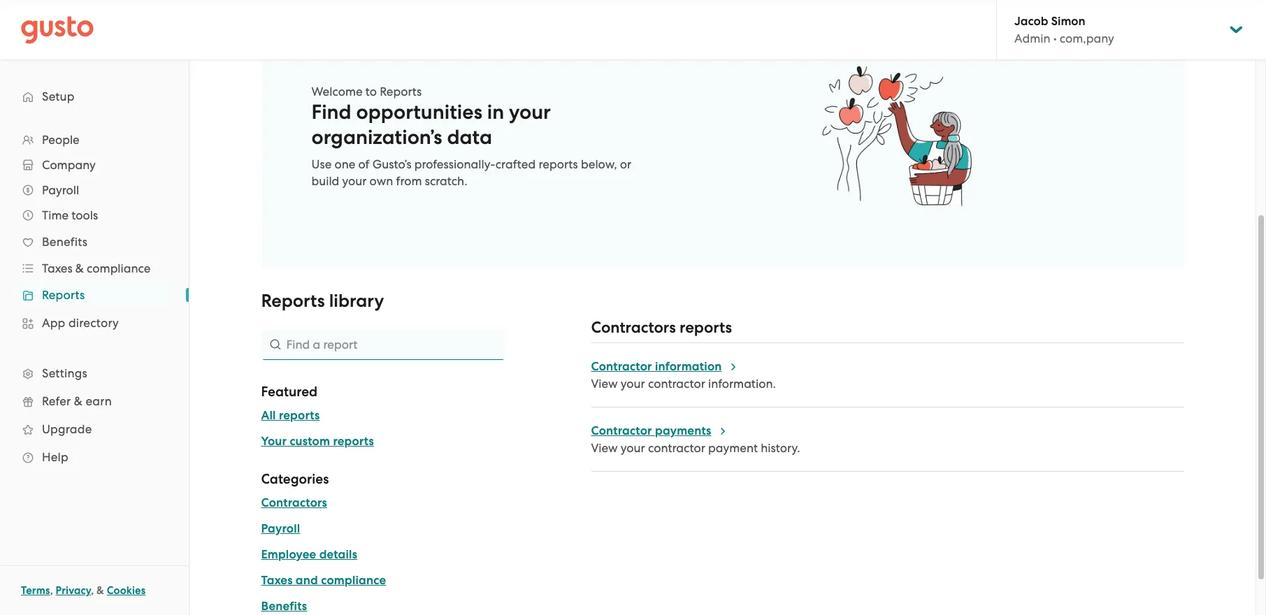 Task type: vqa. For each thing, say whether or not it's contained in the screenshot.
Gusto navigation Element
yes



Task type: locate. For each thing, give the bounding box(es) containing it.
your inside use one of gusto's professionally-crafted reports below, or build your own from scratch.
[[342, 174, 367, 188]]

taxes inside button
[[261, 573, 293, 588]]

simon
[[1052, 14, 1086, 29]]

benefits down and
[[261, 599, 307, 614]]

taxes inside dropdown button
[[42, 262, 72, 276]]

0 horizontal spatial taxes
[[42, 262, 72, 276]]

payroll up the employee
[[261, 522, 300, 536]]

reports up app on the left bottom
[[42, 288, 85, 302]]

1 vertical spatial &
[[74, 394, 83, 408]]

0 horizontal spatial compliance
[[87, 262, 151, 276]]

0 vertical spatial contractor
[[648, 377, 706, 391]]

employee details
[[261, 548, 358, 562]]

cookies
[[107, 585, 146, 597]]

0 horizontal spatial payroll
[[42, 183, 79, 197]]

taxes & compliance
[[42, 262, 151, 276]]

from
[[396, 174, 422, 188]]

company
[[42, 158, 96, 172]]

all
[[261, 408, 276, 423]]

time
[[42, 208, 69, 222]]

reports left below,
[[539, 157, 578, 171]]

benefits
[[42, 235, 87, 249], [261, 599, 307, 614]]

Report Search bar field
[[261, 329, 505, 360]]

reports inside welcome to reports find opportunities in your organization's data
[[380, 85, 422, 99]]

opportunities
[[356, 100, 483, 124]]

compliance up 'reports' link
[[87, 262, 151, 276]]

time tools
[[42, 208, 98, 222]]

reports for reports library
[[261, 290, 325, 312]]

jacob
[[1015, 14, 1049, 29]]

1 vertical spatial contractors
[[261, 496, 327, 511]]

contractor for information.
[[648, 377, 706, 391]]

view your contractor payment history.
[[591, 441, 800, 455]]

contractor left payments
[[591, 424, 652, 439]]

home image
[[21, 16, 94, 44]]

contractors down categories
[[261, 496, 327, 511]]

2 contractor from the top
[[591, 424, 652, 439]]

details
[[319, 548, 358, 562]]

0 vertical spatial payroll
[[42, 183, 79, 197]]

your custom reports
[[261, 434, 374, 449]]

taxes up 'reports' link
[[42, 262, 72, 276]]

& left cookies
[[97, 585, 104, 597]]

1 contractor from the top
[[591, 359, 652, 374]]

view down contractor payments
[[591, 441, 618, 455]]

reports inside list
[[42, 288, 85, 302]]

information
[[655, 359, 722, 374]]

& up 'reports' link
[[75, 262, 84, 276]]

your down "one"
[[342, 174, 367, 188]]

contractor for payment
[[648, 441, 706, 455]]

employee
[[261, 548, 316, 562]]

reports up opportunities on the left of the page
[[380, 85, 422, 99]]

your custom reports button
[[261, 434, 374, 450]]

0 vertical spatial taxes
[[42, 262, 72, 276]]

1 vertical spatial contractor
[[648, 441, 706, 455]]

&
[[75, 262, 84, 276], [74, 394, 83, 408], [97, 585, 104, 597]]

app directory
[[42, 316, 119, 330]]

0 horizontal spatial reports
[[42, 288, 85, 302]]

one
[[335, 157, 356, 171]]

cookies button
[[107, 583, 146, 599]]

reports left library
[[261, 290, 325, 312]]

scratch.
[[425, 174, 468, 188]]

2 contractor from the top
[[648, 441, 706, 455]]

compliance inside button
[[321, 573, 386, 588]]

organization's
[[312, 125, 442, 150]]

com,pany
[[1060, 31, 1115, 45]]

contractors reports
[[591, 318, 732, 337]]

in
[[487, 100, 504, 124]]

taxes
[[42, 262, 72, 276], [261, 573, 293, 588]]

people
[[42, 133, 80, 147]]

benefits inside "benefits" link
[[42, 235, 87, 249]]

benefits down 'time tools'
[[42, 235, 87, 249]]

your right 'in' on the top left of page
[[509, 100, 551, 124]]

& inside dropdown button
[[75, 262, 84, 276]]

1 horizontal spatial contractors
[[591, 318, 676, 337]]

1 horizontal spatial ,
[[91, 585, 94, 597]]

1 view from the top
[[591, 377, 618, 391]]

contractor down contractors reports
[[591, 359, 652, 374]]

contractors button
[[261, 495, 327, 512]]

contractor inside contractor information button
[[591, 359, 652, 374]]

contractor information button
[[591, 359, 739, 376]]

payroll up time
[[42, 183, 79, 197]]

1 vertical spatial taxes
[[261, 573, 293, 588]]

0 horizontal spatial contractors
[[261, 496, 327, 511]]

terms , privacy , & cookies
[[21, 585, 146, 597]]

your
[[509, 100, 551, 124], [342, 174, 367, 188], [621, 377, 645, 391], [621, 441, 645, 455]]

taxes up benefits button
[[261, 573, 293, 588]]

0 vertical spatial contractors
[[591, 318, 676, 337]]

& for compliance
[[75, 262, 84, 276]]

1 vertical spatial compliance
[[321, 573, 386, 588]]

reports
[[539, 157, 578, 171], [680, 318, 732, 337], [279, 408, 320, 423], [333, 434, 374, 449]]

contractors for contractors reports
[[591, 318, 676, 337]]

professionally-
[[415, 157, 496, 171]]

compliance down details
[[321, 573, 386, 588]]

payroll button
[[261, 521, 300, 538]]

company button
[[14, 152, 175, 178]]

view down contractor information
[[591, 377, 618, 391]]

contractor information
[[591, 359, 722, 374]]

0 vertical spatial view
[[591, 377, 618, 391]]

reports
[[380, 85, 422, 99], [42, 288, 85, 302], [261, 290, 325, 312]]

data
[[447, 125, 492, 150]]

contractor down contractor information button
[[648, 377, 706, 391]]

your down contractor information
[[621, 377, 645, 391]]

1 , from the left
[[50, 585, 53, 597]]

view for view your contractor information.
[[591, 377, 618, 391]]

compliance inside dropdown button
[[87, 262, 151, 276]]

1 horizontal spatial taxes
[[261, 573, 293, 588]]

contractors up contractor information
[[591, 318, 676, 337]]

0 vertical spatial benefits
[[42, 235, 87, 249]]

to
[[366, 85, 377, 99]]

1 vertical spatial benefits
[[261, 599, 307, 614]]

contractor down payments
[[648, 441, 706, 455]]

1 contractor from the top
[[648, 377, 706, 391]]

, left cookies button
[[91, 585, 94, 597]]

all reports button
[[261, 408, 320, 425]]

,
[[50, 585, 53, 597], [91, 585, 94, 597]]

privacy
[[56, 585, 91, 597]]

2 horizontal spatial reports
[[380, 85, 422, 99]]

2 , from the left
[[91, 585, 94, 597]]

app
[[42, 316, 65, 330]]

0 horizontal spatial ,
[[50, 585, 53, 597]]

1 horizontal spatial compliance
[[321, 573, 386, 588]]

jacob simon admin • com,pany
[[1015, 14, 1115, 45]]

1 vertical spatial payroll
[[261, 522, 300, 536]]

view
[[591, 377, 618, 391], [591, 441, 618, 455]]

, left privacy link
[[50, 585, 53, 597]]

0 vertical spatial contractor
[[591, 359, 652, 374]]

& left earn
[[74, 394, 83, 408]]

list
[[0, 127, 189, 471]]

contractors
[[591, 318, 676, 337], [261, 496, 327, 511]]

1 vertical spatial view
[[591, 441, 618, 455]]

own
[[370, 174, 393, 188]]

and
[[296, 573, 318, 588]]

taxes and compliance
[[261, 573, 386, 588]]

contractor for contractor payments
[[591, 424, 652, 439]]

0 horizontal spatial benefits
[[42, 235, 87, 249]]

0 vertical spatial compliance
[[87, 262, 151, 276]]

2 view from the top
[[591, 441, 618, 455]]

benefits link
[[14, 229, 175, 255]]

setup
[[42, 90, 75, 104]]

compliance
[[87, 262, 151, 276], [321, 573, 386, 588]]

or
[[620, 157, 632, 171]]

crafted
[[496, 157, 536, 171]]

1 horizontal spatial reports
[[261, 290, 325, 312]]

find
[[312, 100, 352, 124]]

help link
[[14, 445, 175, 470]]

people button
[[14, 127, 175, 152]]

0 vertical spatial &
[[75, 262, 84, 276]]

1 vertical spatial contractor
[[591, 424, 652, 439]]



Task type: describe. For each thing, give the bounding box(es) containing it.
taxes & compliance button
[[14, 256, 175, 281]]

contractor payments
[[591, 424, 712, 439]]

custom
[[290, 434, 330, 449]]

reports link
[[14, 283, 175, 308]]

featured
[[261, 384, 318, 400]]

use one of gusto's professionally-crafted reports below, or build your own from scratch.
[[312, 157, 632, 188]]

terms
[[21, 585, 50, 597]]

categories
[[261, 471, 329, 487]]

reports down featured on the bottom of page
[[279, 408, 320, 423]]

payroll inside dropdown button
[[42, 183, 79, 197]]

compliance for taxes and compliance
[[321, 573, 386, 588]]

compliance for taxes & compliance
[[87, 262, 151, 276]]

reports library
[[261, 290, 384, 312]]

contractors for contractors
[[261, 496, 327, 511]]

reports right custom
[[333, 434, 374, 449]]

your
[[261, 434, 287, 449]]

information.
[[708, 377, 776, 391]]

build
[[312, 174, 339, 188]]

settings link
[[14, 361, 175, 386]]

reports up information
[[680, 318, 732, 337]]

payment
[[708, 441, 758, 455]]

app directory link
[[14, 311, 175, 336]]

all reports
[[261, 408, 320, 423]]

benefits button
[[261, 599, 307, 615]]

view your contractor information.
[[591, 377, 776, 391]]

1 horizontal spatial payroll
[[261, 522, 300, 536]]

gusto's
[[373, 157, 412, 171]]

•
[[1054, 31, 1057, 45]]

contractor for contractor information
[[591, 359, 652, 374]]

taxes and compliance button
[[261, 573, 386, 590]]

below,
[[581, 157, 617, 171]]

terms link
[[21, 585, 50, 597]]

tools
[[72, 208, 98, 222]]

refer & earn
[[42, 394, 112, 408]]

reports for reports
[[42, 288, 85, 302]]

library
[[329, 290, 384, 312]]

admin
[[1015, 31, 1051, 45]]

setup link
[[14, 84, 175, 109]]

directory
[[68, 316, 119, 330]]

1 horizontal spatial benefits
[[261, 599, 307, 614]]

2 vertical spatial &
[[97, 585, 104, 597]]

& for earn
[[74, 394, 83, 408]]

refer
[[42, 394, 71, 408]]

payments
[[655, 424, 712, 439]]

welcome to reports find opportunities in your organization's data
[[312, 85, 551, 150]]

gusto navigation element
[[0, 60, 189, 494]]

employee details button
[[261, 547, 358, 564]]

of
[[359, 157, 370, 171]]

your inside welcome to reports find opportunities in your organization's data
[[509, 100, 551, 124]]

your down contractor payments
[[621, 441, 645, 455]]

view for view your contractor payment history.
[[591, 441, 618, 455]]

upgrade
[[42, 422, 92, 436]]

use
[[312, 157, 332, 171]]

contractor payments link
[[591, 424, 728, 439]]

payroll button
[[14, 178, 175, 203]]

earn
[[86, 394, 112, 408]]

history.
[[761, 441, 800, 455]]

privacy link
[[56, 585, 91, 597]]

settings
[[42, 366, 87, 380]]

upgrade link
[[14, 417, 175, 442]]

time tools button
[[14, 203, 175, 228]]

help
[[42, 450, 68, 464]]

reports inside use one of gusto's professionally-crafted reports below, or build your own from scratch.
[[539, 157, 578, 171]]

welcome
[[312, 85, 363, 99]]

list containing people
[[0, 127, 189, 471]]

taxes for taxes and compliance
[[261, 573, 293, 588]]

refer & earn link
[[14, 389, 175, 414]]

taxes for taxes & compliance
[[42, 262, 72, 276]]



